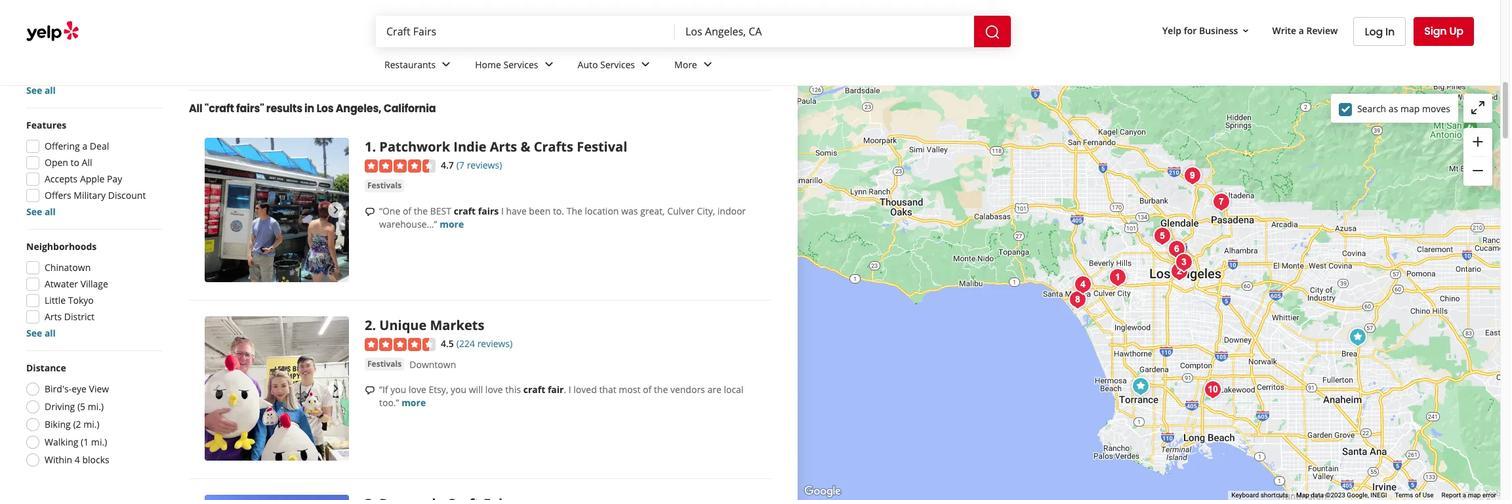 Task type: vqa. For each thing, say whether or not it's contained in the screenshot.
first Wrote from the left
no



Task type: locate. For each thing, give the bounding box(es) containing it.
see all for features
[[26, 205, 56, 218]]

1 horizontal spatial i
[[569, 383, 571, 396]]

patchwork
[[380, 138, 450, 156]]

search
[[1358, 102, 1387, 115]]

3 all from the top
[[45, 327, 56, 339]]

vendors
[[671, 383, 705, 396]]

24 chevron down v2 image inside restaurants link
[[439, 57, 454, 72]]

0 vertical spatial more link
[[440, 218, 464, 230]]

of up warehouse..."
[[403, 205, 412, 217]]

2 vertical spatial of
[[1416, 492, 1422, 499]]

more right too."
[[402, 396, 426, 409]]

bird's-eye view
[[45, 383, 109, 395]]

1 vertical spatial of
[[643, 383, 652, 396]]

group containing features
[[22, 119, 163, 219]]

0 vertical spatial a
[[1299, 24, 1305, 36]]

2 vertical spatial all
[[45, 327, 56, 339]]

terms of use
[[1396, 492, 1434, 499]]

see all button up features
[[26, 84, 56, 96]]

0 horizontal spatial services
[[504, 58, 538, 71]]

1 24 chevron down v2 image from the left
[[541, 57, 557, 72]]

festivals button down 4.7 star rating image
[[365, 179, 404, 192]]

1 vertical spatial see all button
[[26, 205, 56, 218]]

1 you from the left
[[391, 383, 406, 396]]

festivals
[[368, 180, 402, 191], [368, 358, 402, 370]]

1 vertical spatial craft
[[524, 383, 546, 396]]

0 vertical spatial reviews)
[[467, 159, 502, 172]]

2 horizontal spatial of
[[1416, 492, 1422, 499]]

24 chevron down v2 image left the auto
[[541, 57, 557, 72]]

a left deal
[[82, 140, 87, 152]]

2 you from the left
[[451, 383, 467, 396]]

.
[[372, 138, 376, 156], [372, 317, 376, 334], [564, 383, 566, 396]]

crafts inside button
[[60, 13, 83, 24]]

3 see all from the top
[[26, 327, 56, 339]]

1 vertical spatial i
[[569, 383, 571, 396]]

search image
[[985, 24, 1001, 40]]

2 none field from the left
[[686, 24, 964, 39]]

all down offers
[[45, 205, 56, 218]]

2 vertical spatial mi.)
[[91, 436, 107, 448]]

1 vertical spatial .
[[372, 317, 376, 334]]

4.7 link
[[441, 158, 454, 172]]

festivals down 4.7 star rating image
[[368, 180, 402, 191]]

the left the vendors
[[654, 383, 668, 396]]

group containing neighborhoods
[[22, 240, 163, 340]]

see all down offers
[[26, 205, 56, 218]]

more link down best
[[440, 218, 464, 230]]

fairs"
[[236, 101, 264, 116]]

love right will
[[486, 383, 503, 396]]

reviews) for markets
[[478, 338, 513, 350]]

of inside . i loved that most of the vendors are local too."
[[643, 383, 652, 396]]

deal
[[90, 140, 109, 152]]

1 vertical spatial slideshow element
[[205, 317, 349, 461]]

see up features
[[26, 84, 42, 96]]

1 all from the top
[[45, 84, 56, 96]]

mi.) for walking (1 mi.)
[[91, 436, 107, 448]]

home services link
[[465, 47, 567, 85]]

2 vertical spatial see all
[[26, 327, 56, 339]]

bird's-
[[45, 383, 72, 395]]

open
[[45, 156, 68, 169]]

0 vertical spatial of
[[403, 205, 412, 217]]

have
[[506, 205, 527, 217]]

2 horizontal spatial a
[[1463, 492, 1467, 499]]

4.7 star rating image
[[365, 160, 436, 173]]

see all inside group
[[26, 84, 56, 96]]

. i loved that most of the vendors are local too."
[[379, 383, 744, 409]]

1 none field from the left
[[387, 24, 665, 39]]

2 services from the left
[[601, 58, 635, 71]]

0 vertical spatial festivals link
[[365, 179, 404, 192]]

group
[[22, 119, 163, 219], [1464, 128, 1493, 186], [22, 240, 163, 340]]

up
[[1450, 24, 1464, 39]]

1 vertical spatial map
[[1468, 492, 1482, 499]]

3 see all button from the top
[[26, 327, 56, 339]]

24 chevron down v2 image right restaurants
[[439, 57, 454, 72]]

map
[[1401, 102, 1420, 115], [1468, 492, 1482, 499]]

1 horizontal spatial a
[[1299, 24, 1305, 36]]

None field
[[387, 24, 665, 39], [686, 24, 964, 39]]

reviews) inside "link"
[[467, 159, 502, 172]]

24 chevron down v2 image for restaurants
[[439, 57, 454, 72]]

festivals for 1st festivals button from the bottom of the page
[[368, 358, 402, 370]]

2 love from the left
[[486, 383, 503, 396]]

0 horizontal spatial more
[[402, 396, 426, 409]]

0 horizontal spatial a
[[82, 140, 87, 152]]

slideshow element
[[205, 138, 349, 282], [205, 317, 349, 461]]

2 all from the top
[[45, 205, 56, 218]]

0 horizontal spatial the
[[414, 205, 428, 217]]

festivals button down 4.5 star rating image
[[365, 358, 404, 371]]

©2023
[[1326, 492, 1346, 499]]

driving (5 mi.)
[[45, 400, 104, 413]]

0 horizontal spatial crafts
[[60, 13, 83, 24]]

1 horizontal spatial more link
[[440, 218, 464, 230]]

little tokyo
[[45, 294, 94, 306]]

reviews) down 1 . patchwork indie arts & crafts festival
[[467, 159, 502, 172]]

services right home
[[504, 58, 538, 71]]

1 slideshow element from the top
[[205, 138, 349, 282]]

mi.) right the (5
[[88, 400, 104, 413]]

0 vertical spatial crafts
[[60, 13, 83, 24]]

1 vertical spatial more link
[[402, 396, 426, 409]]

arts up "(7 reviews)" "link"
[[490, 138, 517, 156]]

keyboard
[[1232, 492, 1259, 499]]

1 vertical spatial mi.)
[[83, 418, 100, 431]]

1 vertical spatial see all
[[26, 205, 56, 218]]

1 . patchwork indie arts & crafts festival
[[365, 138, 628, 156]]

1 24 chevron down v2 image from the left
[[439, 57, 454, 72]]

arts up 'arts & entertainment'
[[35, 13, 50, 24]]

more link right too."
[[402, 396, 426, 409]]

santa monica festival image
[[1070, 271, 1096, 298]]

i
[[501, 205, 504, 217], [569, 383, 571, 396]]

log in link
[[1354, 17, 1407, 46]]

0 horizontal spatial more link
[[402, 396, 426, 409]]

0 horizontal spatial all
[[82, 156, 92, 169]]

0 vertical spatial map
[[1401, 102, 1420, 115]]

festivals link down 4.5 star rating image
[[365, 358, 404, 371]]

1 horizontal spatial services
[[601, 58, 635, 71]]

craft left fairs
[[454, 205, 476, 217]]

location
[[585, 205, 619, 217]]

festivals link down 4.7 star rating image
[[365, 179, 404, 192]]

entertainment
[[60, 38, 116, 49]]

"craft
[[205, 101, 234, 116]]

0 vertical spatial next image
[[328, 202, 344, 218]]

blocks
[[82, 453, 109, 466]]

more
[[675, 58, 697, 71]]

all down "arts district" on the left
[[45, 327, 56, 339]]

patchwork indie arts & crafts festival image
[[205, 138, 349, 282], [1105, 264, 1131, 290]]

1 vertical spatial festivals
[[368, 358, 402, 370]]

1 vertical spatial a
[[82, 140, 87, 152]]

auto
[[578, 58, 598, 71]]

0 horizontal spatial love
[[409, 383, 426, 396]]

1 horizontal spatial 24 chevron down v2 image
[[638, 57, 654, 72]]

a right report
[[1463, 492, 1467, 499]]

offers military discount
[[45, 189, 146, 201]]

offering
[[45, 140, 80, 152]]

1 vertical spatial crafts
[[534, 138, 574, 156]]

little
[[45, 294, 66, 306]]

. left unique
[[372, 317, 376, 334]]

1 horizontal spatial crafts
[[534, 138, 574, 156]]

the
[[567, 205, 583, 217]]

mi.)
[[88, 400, 104, 413], [83, 418, 100, 431], [91, 436, 107, 448]]

1 festivals link from the top
[[365, 179, 404, 192]]

best
[[430, 205, 452, 217]]

most
[[619, 383, 641, 396]]

restaurants
[[385, 58, 436, 71]]

1 horizontal spatial more
[[440, 218, 464, 230]]

1 horizontal spatial 24 chevron down v2 image
[[700, 57, 716, 72]]

&
[[52, 13, 58, 24], [52, 38, 58, 49], [521, 138, 531, 156]]

mi.) right (1
[[91, 436, 107, 448]]

2 festivals button from the top
[[365, 358, 404, 371]]

next image for 1
[[328, 202, 344, 218]]

2 vertical spatial see all button
[[26, 327, 56, 339]]

see all up features
[[26, 84, 56, 96]]

love left etsy,
[[409, 383, 426, 396]]

24 chevron down v2 image inside "home services" link
[[541, 57, 557, 72]]

services right the auto
[[601, 58, 635, 71]]

0 horizontal spatial of
[[403, 205, 412, 217]]

0 vertical spatial all
[[45, 84, 56, 96]]

i left have
[[501, 205, 504, 217]]

0 vertical spatial mi.)
[[88, 400, 104, 413]]

atwater
[[45, 278, 78, 290]]

all right to
[[82, 156, 92, 169]]

1 vertical spatial festivals link
[[365, 358, 404, 371]]

within 4 blocks
[[45, 453, 109, 466]]

see portfolio
[[666, 0, 721, 13]]

2
[[365, 317, 372, 334]]

of left the use
[[1416, 492, 1422, 499]]

0 vertical spatial craft
[[454, 205, 476, 217]]

biking
[[45, 418, 71, 431]]

reviews)
[[467, 159, 502, 172], [478, 338, 513, 350]]

1 see all from the top
[[26, 84, 56, 96]]

2 see all from the top
[[26, 205, 56, 218]]

arts for arts & crafts
[[35, 13, 50, 24]]

all
[[189, 101, 203, 116], [82, 156, 92, 169]]

0 horizontal spatial you
[[391, 383, 406, 396]]

auto services
[[578, 58, 635, 71]]

the up warehouse..."
[[414, 205, 428, 217]]

see all button down offers
[[26, 205, 56, 218]]

festivals down 4.5 star rating image
[[368, 358, 402, 370]]

all up features
[[45, 84, 56, 96]]

distance
[[26, 362, 66, 374]]

a for offering
[[82, 140, 87, 152]]

"if
[[379, 383, 388, 396]]

& right "indie"
[[521, 138, 531, 156]]

more down best
[[440, 218, 464, 230]]

more link for patchwork
[[440, 218, 464, 230]]

mi.) right (2
[[83, 418, 100, 431]]

i have been to. the location was great, culver city, indoor warehouse..."
[[379, 205, 746, 230]]

0 vertical spatial &
[[52, 13, 58, 24]]

(224
[[457, 338, 475, 350]]

24 chevron down v2 image for auto services
[[638, 57, 654, 72]]

1 horizontal spatial love
[[486, 383, 503, 396]]

home
[[475, 58, 501, 71]]

see all down "arts district" on the left
[[26, 327, 56, 339]]

craft right this
[[524, 383, 546, 396]]

0 vertical spatial festivals
[[368, 180, 402, 191]]

see all button for neighborhoods
[[26, 327, 56, 339]]

you right '"if'
[[391, 383, 406, 396]]

24 chevron down v2 image for more
[[700, 57, 716, 72]]

all left "craft
[[189, 101, 203, 116]]

a for write
[[1299, 24, 1305, 36]]

see left portfolio
[[666, 0, 681, 13]]

24 chevron down v2 image
[[541, 57, 557, 72], [700, 57, 716, 72]]

0 vertical spatial festivals button
[[365, 179, 404, 192]]

1 vertical spatial festivals button
[[365, 358, 404, 371]]

2 slideshow element from the top
[[205, 317, 349, 461]]

warehouse..."
[[379, 218, 437, 230]]

more link
[[664, 47, 726, 85]]

reviews) right (224
[[478, 338, 513, 350]]

0 horizontal spatial map
[[1401, 102, 1420, 115]]

see all group
[[24, 0, 163, 97]]

home services
[[475, 58, 538, 71]]

great,
[[641, 205, 665, 217]]

1 horizontal spatial craft
[[524, 383, 546, 396]]

1 vertical spatial the
[[654, 383, 668, 396]]

crafts left festival
[[534, 138, 574, 156]]

None search field
[[376, 16, 1014, 47]]

i right fair
[[569, 383, 571, 396]]

see all button for features
[[26, 205, 56, 218]]

24 chevron down v2 image inside auto services link
[[638, 57, 654, 72]]

indie
[[454, 138, 487, 156]]

love
[[409, 383, 426, 396], [486, 383, 503, 396]]

arts down little at the left bottom of the page
[[45, 310, 62, 323]]

next image left 16 speech v2 image
[[328, 381, 344, 397]]

1 vertical spatial more
[[402, 396, 426, 409]]

1 horizontal spatial of
[[643, 383, 652, 396]]

a right 'write'
[[1299, 24, 1305, 36]]

error
[[1483, 492, 1497, 499]]

0 vertical spatial see all button
[[26, 84, 56, 96]]

choura events image
[[1128, 373, 1154, 399]]

. for 1
[[372, 138, 376, 156]]

business categories element
[[374, 47, 1475, 85]]

16 chevron down v2 image
[[1241, 25, 1252, 36]]

as
[[1389, 102, 1399, 115]]

2 24 chevron down v2 image from the left
[[700, 57, 716, 72]]

culver
[[668, 205, 695, 217]]

. up 4.7 star rating image
[[372, 138, 376, 156]]

. left loved
[[564, 383, 566, 396]]

fair
[[548, 383, 564, 396]]

1 vertical spatial all
[[45, 205, 56, 218]]

(7
[[457, 159, 465, 172]]

1 horizontal spatial map
[[1468, 492, 1482, 499]]

24 chevron down v2 image inside more link
[[700, 57, 716, 72]]

"one of the best craft fairs
[[379, 205, 499, 217]]

1 vertical spatial &
[[52, 38, 58, 49]]

none field near
[[686, 24, 964, 39]]

see all
[[26, 84, 56, 96], [26, 205, 56, 218], [26, 327, 56, 339]]

1 next image from the top
[[328, 202, 344, 218]]

0 horizontal spatial 24 chevron down v2 image
[[541, 57, 557, 72]]

0 vertical spatial .
[[372, 138, 376, 156]]

24 chevron down v2 image
[[439, 57, 454, 72], [638, 57, 654, 72]]

0 vertical spatial more
[[440, 218, 464, 230]]

services for home services
[[504, 58, 538, 71]]

2 vertical spatial .
[[564, 383, 566, 396]]

2 see all button from the top
[[26, 205, 56, 218]]

4.5 link
[[441, 336, 454, 351]]

see inside group
[[26, 84, 42, 96]]

0 vertical spatial see all
[[26, 84, 56, 96]]

you left will
[[451, 383, 467, 396]]

0 vertical spatial all
[[189, 101, 203, 116]]

next image left 16 speech v2 icon
[[328, 202, 344, 218]]

see all button
[[26, 84, 56, 96], [26, 205, 56, 218], [26, 327, 56, 339]]

results
[[266, 101, 302, 116]]

& down the arts & crafts button
[[52, 38, 58, 49]]

sign up link
[[1414, 17, 1475, 46]]

fairs
[[478, 205, 499, 217]]

you
[[391, 383, 406, 396], [451, 383, 467, 396]]

0 horizontal spatial i
[[501, 205, 504, 217]]

see portfolio link
[[631, 0, 756, 69]]

enchanted country pumpkins & christmas trees image
[[1345, 324, 1371, 350]]

next image
[[328, 202, 344, 218], [328, 381, 344, 397]]

write
[[1273, 24, 1297, 36]]

arts
[[35, 13, 50, 24], [35, 38, 50, 49], [490, 138, 517, 156], [45, 310, 62, 323]]

more
[[440, 218, 464, 230], [402, 396, 426, 409]]

google,
[[1348, 492, 1370, 499]]

2 next image from the top
[[328, 381, 344, 397]]

(224 reviews) link
[[457, 336, 513, 351]]

& up 'arts & entertainment'
[[52, 13, 58, 24]]

0 vertical spatial the
[[414, 205, 428, 217]]

been
[[529, 205, 551, 217]]

Find text field
[[387, 24, 665, 39]]

1 services from the left
[[504, 58, 538, 71]]

unique markets image
[[205, 317, 349, 461]]

map left error
[[1468, 492, 1482, 499]]

map for moves
[[1401, 102, 1420, 115]]

1 horizontal spatial the
[[654, 383, 668, 396]]

24 chevron down v2 image right more
[[700, 57, 716, 72]]

0 vertical spatial i
[[501, 205, 504, 217]]

crafts up 'arts & entertainment'
[[60, 13, 83, 24]]

of right the most
[[643, 383, 652, 396]]

uptown village market image
[[1200, 376, 1226, 403]]

1 horizontal spatial none field
[[686, 24, 964, 39]]

eye
[[72, 383, 87, 395]]

map right "as"
[[1401, 102, 1420, 115]]

0 horizontal spatial none field
[[387, 24, 665, 39]]

2 vertical spatial a
[[1463, 492, 1467, 499]]

2 festivals from the top
[[368, 358, 402, 370]]

1 festivals from the top
[[368, 180, 402, 191]]

1 vertical spatial reviews)
[[478, 338, 513, 350]]

1 vertical spatial next image
[[328, 381, 344, 397]]

arts down the arts & crafts button
[[35, 38, 50, 49]]

festivals link
[[365, 179, 404, 192], [365, 358, 404, 371]]

1 horizontal spatial you
[[451, 383, 467, 396]]

1 festivals button from the top
[[365, 179, 404, 192]]

0 vertical spatial slideshow element
[[205, 138, 349, 282]]

option group
[[22, 362, 163, 471]]

2 24 chevron down v2 image from the left
[[638, 57, 654, 72]]

0 horizontal spatial 24 chevron down v2 image
[[439, 57, 454, 72]]

24 chevron down v2 image right auto services
[[638, 57, 654, 72]]

see all button down "arts district" on the left
[[26, 327, 56, 339]]



Task type: describe. For each thing, give the bounding box(es) containing it.
4.5
[[441, 338, 454, 350]]

"one
[[379, 205, 400, 217]]

driving
[[45, 400, 75, 413]]

& for crafts
[[52, 13, 58, 24]]

2 vertical spatial &
[[521, 138, 531, 156]]

4.7
[[441, 159, 454, 172]]

abbot kinney flea market image
[[1065, 286, 1091, 313]]

1 horizontal spatial patchwork indie arts & crafts festival image
[[1105, 264, 1131, 290]]

walking
[[45, 436, 78, 448]]

more for patchwork
[[440, 218, 464, 230]]

sign up
[[1425, 24, 1464, 39]]

features
[[26, 119, 66, 131]]

reviews) for indie
[[467, 159, 502, 172]]

festivals for 2nd festivals button from the bottom of the page
[[368, 180, 402, 191]]

apple
[[80, 173, 105, 185]]

next image for 2
[[328, 381, 344, 397]]

arts & crafts button
[[26, 9, 92, 29]]

(7 reviews)
[[457, 159, 502, 172]]

option group containing distance
[[22, 362, 163, 471]]

view
[[89, 383, 109, 395]]

services for auto services
[[601, 58, 635, 71]]

(2
[[73, 418, 81, 431]]

of for terms
[[1416, 492, 1422, 499]]

village
[[80, 278, 108, 290]]

0 horizontal spatial patchwork indie arts & crafts festival image
[[205, 138, 349, 282]]

tokyo
[[68, 294, 94, 306]]

all for features
[[45, 205, 56, 218]]

mi.) for driving (5 mi.)
[[88, 400, 104, 413]]

(5
[[77, 400, 85, 413]]

24 chevron down v2 image for home services
[[541, 57, 557, 72]]

military
[[74, 189, 106, 201]]

i inside i have been to. the location was great, culver city, indoor warehouse..."
[[501, 205, 504, 217]]

Near text field
[[686, 24, 964, 39]]

map for error
[[1468, 492, 1482, 499]]

inegi
[[1371, 492, 1388, 499]]

of for "one
[[403, 205, 412, 217]]

downtown
[[410, 358, 456, 371]]

4.5 star rating image
[[365, 338, 436, 351]]

los feliz village street fair image
[[1149, 223, 1176, 249]]

this
[[506, 383, 521, 396]]

portfolio
[[684, 0, 721, 13]]

the inside . i loved that most of the vendors are local too."
[[654, 383, 668, 396]]

16 speech v2 image
[[365, 207, 375, 217]]

arts & entertainment button
[[26, 34, 124, 54]]

renegade craft fair image
[[1171, 249, 1197, 275]]

use
[[1423, 492, 1434, 499]]

arts & crafts
[[35, 13, 83, 24]]

angeles,
[[336, 101, 382, 116]]

arts for arts & entertainment
[[35, 38, 50, 49]]

log
[[1365, 24, 1383, 39]]

data
[[1311, 492, 1324, 499]]

arts for arts district
[[45, 310, 62, 323]]

business
[[1200, 24, 1239, 36]]

report
[[1442, 492, 1462, 499]]

chinatown
[[45, 261, 91, 274]]

review
[[1307, 24, 1338, 36]]

markets
[[430, 317, 485, 334]]

that
[[599, 383, 617, 396]]

"if you love etsy, you will love this craft fair
[[379, 383, 564, 396]]

within
[[45, 453, 72, 466]]

. inside . i loved that most of the vendors are local too."
[[564, 383, 566, 396]]

map region
[[738, 0, 1511, 500]]

indoor
[[718, 205, 746, 217]]

accepts apple pay
[[45, 173, 122, 185]]

slideshow element for 1
[[205, 138, 349, 282]]

none field 'find'
[[387, 24, 665, 39]]

see up neighborhoods
[[26, 205, 42, 218]]

report a map error
[[1442, 492, 1497, 499]]

to
[[71, 156, 79, 169]]

in
[[305, 101, 314, 116]]

neighborhoods
[[26, 240, 97, 253]]

. for 2
[[372, 317, 376, 334]]

unique
[[380, 317, 427, 334]]

log in
[[1365, 24, 1395, 39]]

more link for unique
[[402, 396, 426, 409]]

16 speech v2 image
[[365, 385, 375, 396]]

& for entertainment
[[52, 38, 58, 49]]

will
[[469, 383, 483, 396]]

rose bowl flea market image
[[1209, 189, 1235, 215]]

arts & entertainment
[[35, 38, 116, 49]]

district
[[64, 310, 95, 323]]

open to all
[[45, 156, 92, 169]]

1
[[365, 138, 372, 156]]

offers
[[45, 189, 71, 201]]

zoom in image
[[1471, 134, 1486, 149]]

all inside group
[[45, 84, 56, 96]]

montrose arts & crafts festival image
[[1180, 162, 1206, 189]]

in
[[1386, 24, 1395, 39]]

a for report
[[1463, 492, 1467, 499]]

too."
[[379, 396, 399, 409]]

2 festivals link from the top
[[365, 358, 404, 371]]

festival
[[577, 138, 628, 156]]

moves
[[1423, 102, 1451, 115]]

expand map image
[[1471, 100, 1486, 115]]

was
[[622, 205, 638, 217]]

terms
[[1396, 492, 1414, 499]]

(1
[[81, 436, 89, 448]]

auto services link
[[567, 47, 664, 85]]

1 see all button from the top
[[26, 84, 56, 96]]

zoom out image
[[1471, 163, 1486, 179]]

walking (1 mi.)
[[45, 436, 107, 448]]

1 horizontal spatial all
[[189, 101, 203, 116]]

1 vertical spatial all
[[82, 156, 92, 169]]

for
[[1184, 24, 1197, 36]]

unique markets image
[[1167, 258, 1193, 284]]

4
[[75, 453, 80, 466]]

terms of use link
[[1396, 492, 1434, 499]]

discount
[[108, 189, 146, 201]]

map data ©2023 google, inegi
[[1297, 492, 1388, 499]]

mi.) for biking (2 mi.)
[[83, 418, 100, 431]]

(224 reviews)
[[457, 338, 513, 350]]

1 love from the left
[[409, 383, 426, 396]]

write a review
[[1273, 24, 1338, 36]]

write a review link
[[1268, 19, 1344, 42]]

i inside . i loved that most of the vendors are local too."
[[569, 383, 571, 396]]

accepts
[[45, 173, 78, 185]]

sign
[[1425, 24, 1447, 39]]

all for neighborhoods
[[45, 327, 56, 339]]

are
[[708, 383, 722, 396]]

search as map moves
[[1358, 102, 1451, 115]]

loved
[[574, 383, 597, 396]]

more for unique
[[402, 396, 426, 409]]

google image
[[801, 483, 845, 500]]

all "craft fairs" results in los angeles, california
[[189, 101, 436, 116]]

slideshow element for 2
[[205, 317, 349, 461]]

to.
[[553, 205, 564, 217]]

previous image
[[210, 381, 226, 397]]

0 horizontal spatial craft
[[454, 205, 476, 217]]

biking (2 mi.)
[[45, 418, 100, 431]]

see all for neighborhoods
[[26, 327, 56, 339]]

map
[[1297, 492, 1310, 499]]

previous image
[[210, 202, 226, 218]]

silverlake flea image
[[1164, 236, 1190, 262]]

los
[[317, 101, 334, 116]]

see up distance on the bottom left of the page
[[26, 327, 42, 339]]



